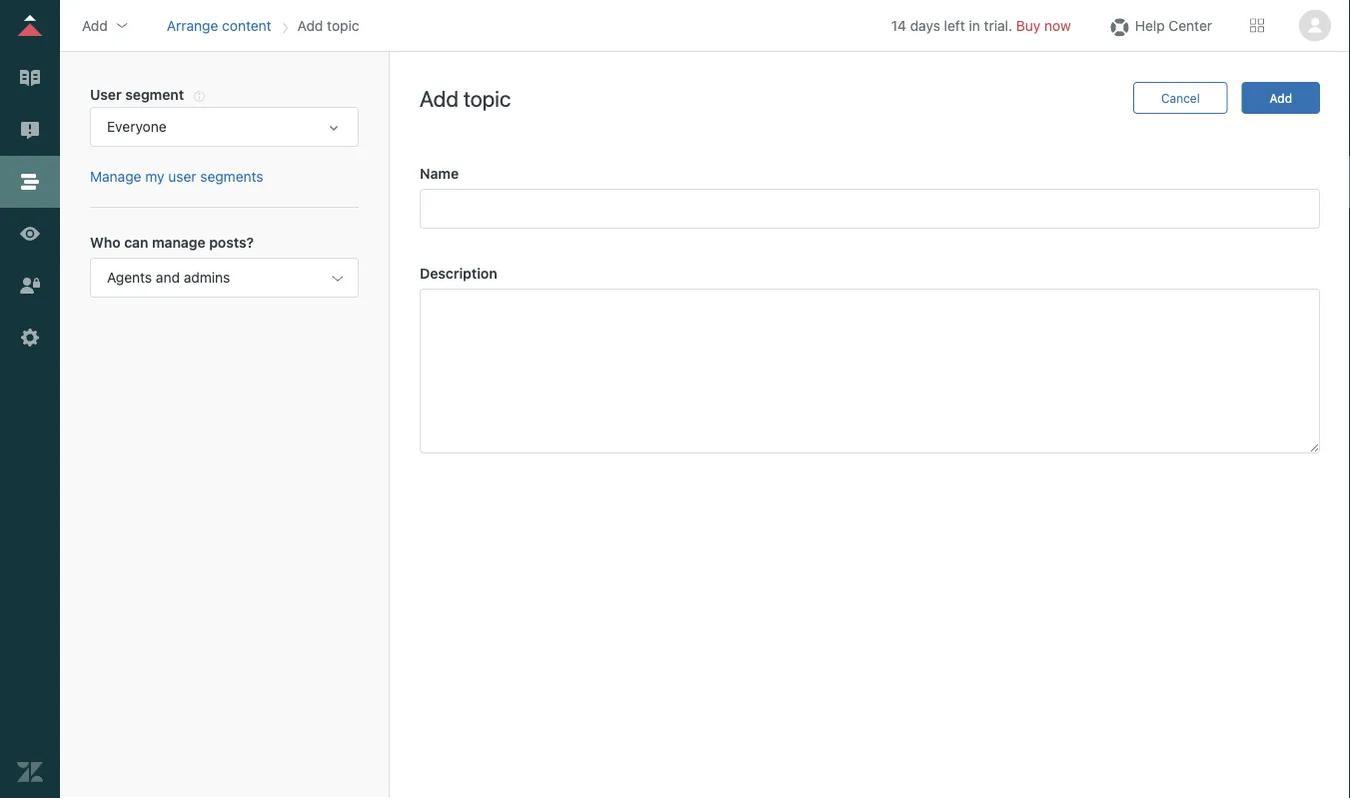 Task type: describe. For each thing, give the bounding box(es) containing it.
description
[[420, 265, 498, 282]]

customize design image
[[17, 221, 43, 247]]

user
[[168, 168, 196, 185]]

1 horizontal spatial topic
[[464, 85, 511, 111]]

user permissions image
[[17, 273, 43, 299]]

segment
[[125, 86, 184, 102]]

everyone button
[[90, 107, 359, 147]]

admins
[[184, 269, 230, 286]]

manage my user segments
[[90, 168, 264, 185]]

arrange content image
[[17, 169, 43, 195]]

agents and admins
[[107, 269, 230, 286]]

content
[[222, 17, 272, 33]]

arrange
[[167, 17, 218, 33]]

zendesk image
[[17, 760, 43, 786]]

help
[[1136, 17, 1165, 33]]

manage
[[90, 168, 141, 185]]

add inside dropdown button
[[82, 17, 108, 33]]

help center button
[[1102, 10, 1219, 40]]

left
[[944, 17, 966, 33]]

posts?
[[209, 234, 254, 251]]

segments
[[200, 168, 264, 185]]

manage articles image
[[17, 65, 43, 91]]

arrange content
[[167, 17, 272, 33]]

moderate content image
[[17, 117, 43, 143]]

user segment
[[90, 86, 184, 102]]

manage
[[152, 234, 206, 251]]

in
[[969, 17, 981, 33]]

1 horizontal spatial add
[[298, 17, 323, 33]]

cancel
[[1162, 91, 1201, 105]]

name
[[420, 165, 459, 182]]



Task type: locate. For each thing, give the bounding box(es) containing it.
user
[[90, 86, 122, 102]]

add topic
[[298, 17, 359, 33], [420, 85, 511, 111]]

add topic right content
[[298, 17, 359, 33]]

everyone
[[107, 118, 167, 135]]

now
[[1045, 17, 1072, 33]]

center
[[1169, 17, 1213, 33]]

buy
[[1017, 17, 1041, 33]]

zendesk products image
[[1251, 18, 1265, 32]]

0 vertical spatial add topic
[[298, 17, 359, 33]]

Description text field
[[420, 289, 1321, 454]]

0 horizontal spatial topic
[[327, 17, 359, 33]]

add topic up name
[[420, 85, 511, 111]]

14
[[892, 17, 907, 33]]

manage my user segments link
[[90, 168, 264, 185]]

navigation containing arrange content
[[163, 10, 363, 40]]

who can manage posts?
[[90, 234, 254, 251]]

trial.
[[984, 17, 1013, 33]]

my
[[145, 168, 164, 185]]

topic inside navigation
[[327, 17, 359, 33]]

1 horizontal spatial add topic
[[420, 85, 511, 111]]

add right content
[[298, 17, 323, 33]]

topic
[[327, 17, 359, 33], [464, 85, 511, 111]]

add
[[82, 17, 108, 33], [298, 17, 323, 33], [420, 85, 459, 111]]

settings image
[[17, 325, 43, 351]]

cancel link
[[1134, 82, 1228, 114]]

2 horizontal spatial add
[[420, 85, 459, 111]]

add up name
[[420, 85, 459, 111]]

navigation
[[163, 10, 363, 40]]

add topic inside navigation
[[298, 17, 359, 33]]

help center
[[1136, 17, 1213, 33]]

agents
[[107, 269, 152, 286]]

1 vertical spatial topic
[[464, 85, 511, 111]]

days
[[911, 17, 941, 33]]

add up user
[[82, 17, 108, 33]]

agents and admins link
[[90, 258, 359, 298]]

and
[[156, 269, 180, 286]]

0 horizontal spatial add
[[82, 17, 108, 33]]

Name text field
[[420, 189, 1321, 229]]

who
[[90, 234, 121, 251]]

14 days left in trial. buy now
[[892, 17, 1072, 33]]

add button
[[76, 10, 136, 40]]

0 vertical spatial topic
[[327, 17, 359, 33]]

None submit
[[1242, 82, 1321, 114]]

0 horizontal spatial add topic
[[298, 17, 359, 33]]

1 vertical spatial add topic
[[420, 85, 511, 111]]

can
[[124, 234, 148, 251]]

arrange content link
[[167, 17, 272, 33]]



Task type: vqa. For each thing, say whether or not it's contained in the screenshot.
all inside Enable user badges Recognize the important people in your community with user badges. Call out special skills, titles, and achievements. When disabled, all badges will be hidden from your community.
no



